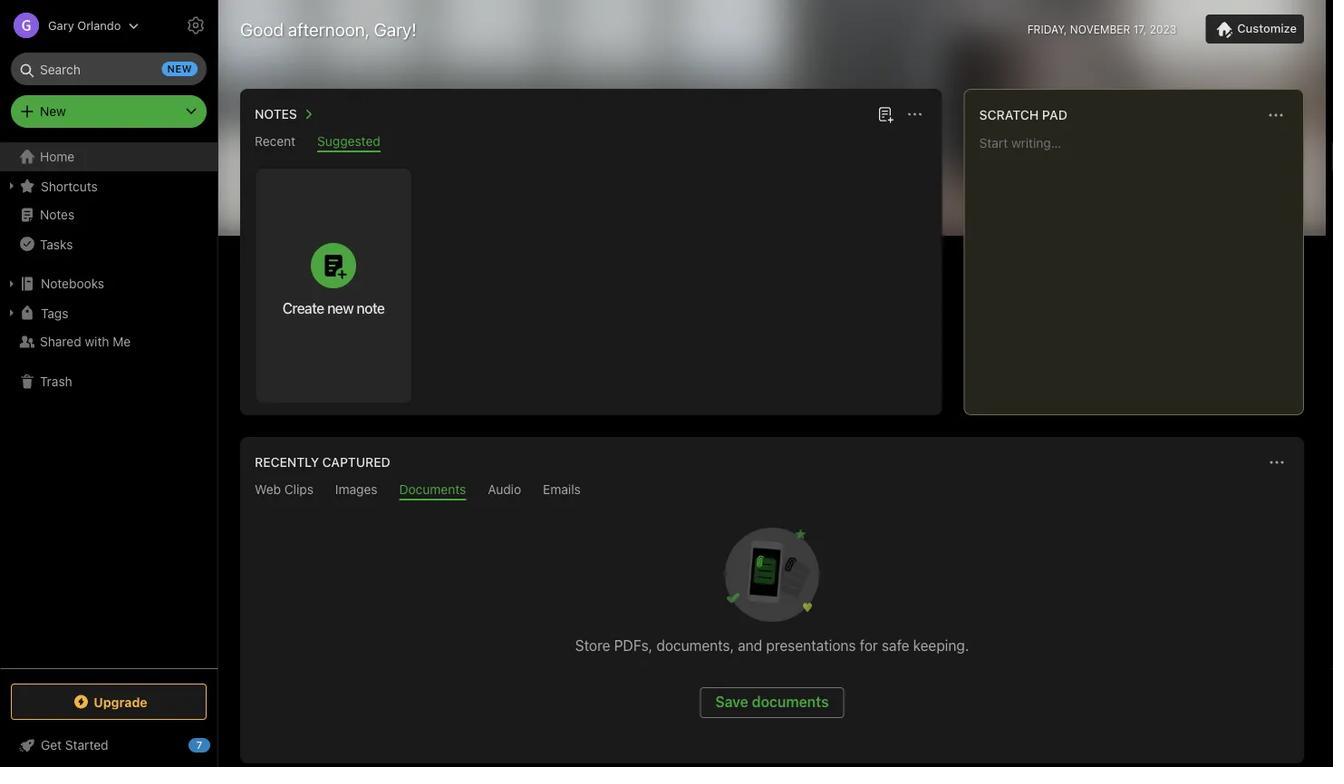 Task type: locate. For each thing, give the bounding box(es) containing it.
emails
[[543, 482, 581, 497]]

0 vertical spatial more actions image
[[905, 103, 926, 125]]

0 vertical spatial new
[[167, 63, 192, 75]]

get started
[[41, 738, 108, 753]]

Help and Learning task checklist field
[[0, 731, 218, 760]]

Start writing… text field
[[980, 135, 1303, 400]]

customize button
[[1206, 15, 1305, 44]]

documents
[[752, 693, 829, 710]]

notebooks link
[[0, 269, 217, 298]]

Search text field
[[24, 53, 194, 85]]

save
[[716, 693, 749, 710]]

customize
[[1238, 22, 1298, 35]]

tasks button
[[0, 229, 217, 258]]

expand tags image
[[5, 306, 19, 320]]

get
[[41, 738, 62, 753]]

suggested tab panel
[[240, 152, 943, 415]]

new button
[[11, 95, 207, 128]]

more actions image
[[905, 103, 926, 125], [1267, 452, 1289, 473]]

store pdfs, documents, and presentations for safe keeping.
[[576, 637, 970, 654]]

note
[[357, 299, 385, 316]]

notes link
[[0, 200, 217, 229]]

shared with me
[[40, 334, 131, 349]]

upgrade button
[[11, 684, 207, 720]]

17,
[[1134, 23, 1147, 35]]

tree containing home
[[0, 142, 218, 667]]

0 horizontal spatial notes
[[40, 207, 75, 222]]

shortcuts button
[[0, 171, 217, 200]]

new down settings icon
[[167, 63, 192, 75]]

tab list containing recent
[[244, 134, 939, 152]]

settings image
[[185, 15, 207, 36]]

More actions field
[[903, 102, 928, 127], [1264, 102, 1289, 128], [1265, 450, 1290, 475]]

orlando
[[77, 19, 121, 32]]

tab list for recently captured
[[244, 482, 1301, 501]]

0 horizontal spatial new
[[167, 63, 192, 75]]

0 vertical spatial tab list
[[244, 134, 939, 152]]

notes up recent
[[255, 107, 297, 122]]

me
[[113, 334, 131, 349]]

2 tab list from the top
[[244, 482, 1301, 501]]

notes
[[255, 107, 297, 122], [40, 207, 75, 222]]

1 tab list from the top
[[244, 134, 939, 152]]

shared with me link
[[0, 327, 217, 356]]

1 vertical spatial notes
[[40, 207, 75, 222]]

more actions field for recently captured
[[1265, 450, 1290, 475]]

scratch pad button
[[976, 104, 1068, 126]]

pad
[[1043, 107, 1068, 122]]

1 horizontal spatial more actions image
[[1267, 452, 1289, 473]]

notes up the tasks on the top left of the page
[[40, 207, 75, 222]]

1 horizontal spatial new
[[327, 299, 354, 316]]

Account field
[[0, 7, 139, 44]]

tags
[[41, 305, 68, 320]]

trash
[[40, 374, 72, 389]]

good
[[240, 18, 284, 39]]

web clips
[[255, 482, 314, 497]]

0 horizontal spatial more actions image
[[905, 103, 926, 125]]

tab list
[[244, 134, 939, 152], [244, 482, 1301, 501]]

save documents
[[716, 693, 829, 710]]

november
[[1071, 23, 1131, 35]]

new inside button
[[327, 299, 354, 316]]

safe
[[882, 637, 910, 654]]

notes button
[[251, 103, 319, 125]]

7
[[197, 740, 202, 751]]

expand notebooks image
[[5, 277, 19, 291]]

1 vertical spatial more actions image
[[1267, 452, 1289, 473]]

0 vertical spatial notes
[[255, 107, 297, 122]]

tab list containing web clips
[[244, 482, 1301, 501]]

friday, november 17, 2023
[[1028, 23, 1177, 35]]

notes inside "tree"
[[40, 207, 75, 222]]

1 vertical spatial tab list
[[244, 482, 1301, 501]]

recently captured
[[255, 455, 391, 470]]

audio tab
[[488, 482, 522, 501]]

1 vertical spatial new
[[327, 299, 354, 316]]

tree
[[0, 142, 218, 667]]

1 horizontal spatial notes
[[255, 107, 297, 122]]

more actions image
[[1266, 104, 1288, 126]]

new left note
[[327, 299, 354, 316]]

new
[[167, 63, 192, 75], [327, 299, 354, 316]]



Task type: vqa. For each thing, say whether or not it's contained in the screenshot.
1st tab list from the bottom of the page
yes



Task type: describe. For each thing, give the bounding box(es) containing it.
shortcuts
[[41, 178, 98, 193]]

images
[[335, 482, 378, 497]]

gary!
[[374, 18, 417, 39]]

web
[[255, 482, 281, 497]]

more actions image inside field
[[1267, 452, 1289, 473]]

tasks
[[40, 236, 73, 251]]

new inside "search box"
[[167, 63, 192, 75]]

started
[[65, 738, 108, 753]]

tab list for notes
[[244, 134, 939, 152]]

suggested tab
[[317, 134, 381, 152]]

tags button
[[0, 298, 217, 327]]

good afternoon, gary!
[[240, 18, 417, 39]]

create new note
[[283, 299, 385, 316]]

with
[[85, 334, 109, 349]]

images tab
[[335, 482, 378, 501]]

presentations
[[767, 637, 857, 654]]

for
[[860, 637, 878, 654]]

save documents button
[[700, 687, 845, 718]]

more actions field for scratch pad
[[1264, 102, 1289, 128]]

afternoon,
[[288, 18, 370, 39]]

create
[[283, 299, 324, 316]]

captured
[[323, 455, 391, 470]]

trash link
[[0, 367, 217, 396]]

documents tab panel
[[240, 501, 1305, 764]]

web clips tab
[[255, 482, 314, 501]]

clips
[[285, 482, 314, 497]]

documents tab
[[399, 482, 466, 501]]

recent
[[255, 134, 296, 149]]

gary orlando
[[48, 19, 121, 32]]

and
[[738, 637, 763, 654]]

upgrade
[[94, 694, 148, 709]]

pdfs,
[[615, 637, 653, 654]]

scratch pad
[[980, 107, 1068, 122]]

create new note button
[[256, 169, 412, 403]]

notebooks
[[41, 276, 104, 291]]

home link
[[0, 142, 218, 171]]

2023
[[1150, 23, 1177, 35]]

recent tab
[[255, 134, 296, 152]]

documents,
[[657, 637, 734, 654]]

store
[[576, 637, 611, 654]]

audio
[[488, 482, 522, 497]]

new
[[40, 104, 66, 119]]

friday,
[[1028, 23, 1068, 35]]

recently captured button
[[251, 452, 391, 473]]

shared
[[40, 334, 81, 349]]

scratch
[[980, 107, 1039, 122]]

gary
[[48, 19, 74, 32]]

home
[[40, 149, 75, 164]]

new search field
[[24, 53, 198, 85]]

click to collapse image
[[211, 734, 224, 755]]

documents
[[399, 482, 466, 497]]

keeping.
[[914, 637, 970, 654]]

recently
[[255, 455, 319, 470]]

suggested
[[317, 134, 381, 149]]

notes inside button
[[255, 107, 297, 122]]

emails tab
[[543, 482, 581, 501]]



